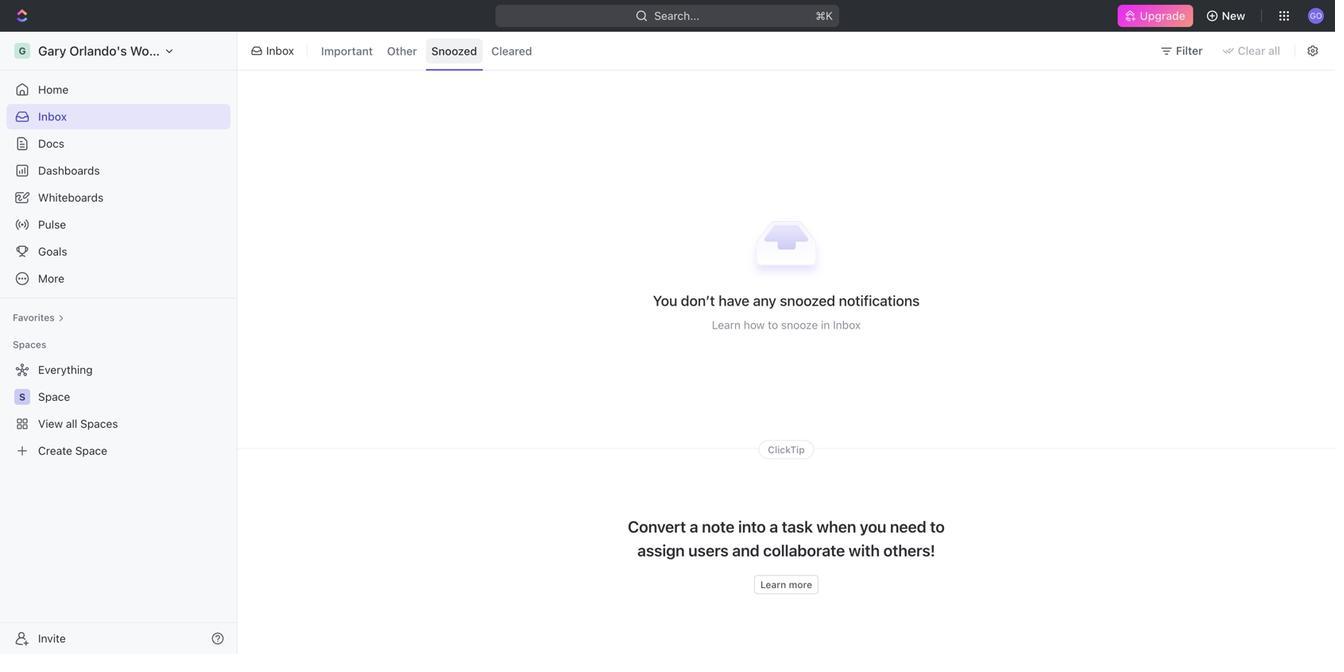 Task type: locate. For each thing, give the bounding box(es) containing it.
2 a from the left
[[770, 518, 778, 536]]

space up view
[[38, 391, 70, 404]]

space
[[38, 391, 70, 404], [75, 445, 107, 458]]

0 vertical spatial space
[[38, 391, 70, 404]]

1 horizontal spatial a
[[770, 518, 778, 536]]

0 vertical spatial learn
[[712, 319, 741, 332]]

all for clear
[[1269, 44, 1281, 57]]

0 vertical spatial inbox
[[266, 44, 294, 57]]

you
[[860, 518, 887, 536]]

inbox down home
[[38, 110, 67, 123]]

goals link
[[6, 239, 231, 265]]

learn left more
[[761, 580, 786, 591]]

⌘k
[[816, 9, 833, 22]]

new button
[[1200, 3, 1255, 29]]

tab list
[[312, 29, 541, 73]]

gary orlando's workspace, , element
[[14, 43, 30, 59]]

tree inside sidebar 'navigation'
[[6, 358, 231, 464]]

sidebar navigation
[[0, 32, 241, 655]]

all
[[1269, 44, 1281, 57], [66, 418, 77, 431]]

invite
[[38, 633, 66, 646]]

1 vertical spatial space
[[75, 445, 107, 458]]

1 horizontal spatial learn
[[761, 580, 786, 591]]

1 vertical spatial all
[[66, 418, 77, 431]]

tree
[[6, 358, 231, 464]]

0 horizontal spatial inbox
[[38, 110, 67, 123]]

task
[[782, 518, 813, 536]]

filter
[[1176, 44, 1203, 57]]

1 horizontal spatial to
[[930, 518, 945, 536]]

clear all
[[1238, 44, 1281, 57]]

learn
[[712, 319, 741, 332], [761, 580, 786, 591]]

don't
[[681, 292, 715, 309]]

everything
[[38, 364, 93, 377]]

space down view all spaces
[[75, 445, 107, 458]]

all inside sidebar 'navigation'
[[66, 418, 77, 431]]

snoozed
[[780, 292, 836, 309]]

users
[[689, 542, 729, 560]]

learn for learn more
[[761, 580, 786, 591]]

0 horizontal spatial all
[[66, 418, 77, 431]]

all right the clear
[[1269, 44, 1281, 57]]

tree containing everything
[[6, 358, 231, 464]]

collaborate
[[763, 542, 845, 560]]

learn down the have
[[712, 319, 741, 332]]

search...
[[655, 9, 700, 22]]

1 horizontal spatial all
[[1269, 44, 1281, 57]]

1 horizontal spatial space
[[75, 445, 107, 458]]

inbox
[[266, 44, 294, 57], [38, 110, 67, 123], [833, 319, 861, 332]]

learn how to snooze in inbox link
[[712, 319, 861, 332]]

1 horizontal spatial inbox
[[266, 44, 294, 57]]

0 horizontal spatial a
[[690, 518, 698, 536]]

snoozed
[[431, 44, 477, 57]]

assign
[[638, 542, 685, 560]]

spaces
[[13, 339, 46, 351], [80, 418, 118, 431]]

a left note
[[690, 518, 698, 536]]

1 vertical spatial inbox
[[38, 110, 67, 123]]

0 vertical spatial to
[[768, 319, 778, 332]]

2 vertical spatial inbox
[[833, 319, 861, 332]]

others!
[[884, 542, 936, 560]]

gary
[[38, 43, 66, 58]]

all right view
[[66, 418, 77, 431]]

1 vertical spatial learn
[[761, 580, 786, 591]]

0 horizontal spatial spaces
[[13, 339, 46, 351]]

how
[[744, 319, 765, 332]]

create space link
[[6, 439, 227, 464]]

1 vertical spatial spaces
[[80, 418, 118, 431]]

dashboards link
[[6, 158, 231, 184]]

goals
[[38, 245, 67, 258]]

spaces down "favorites"
[[13, 339, 46, 351]]

home link
[[6, 77, 231, 103]]

inbox inside sidebar 'navigation'
[[38, 110, 67, 123]]

tab list containing important
[[312, 29, 541, 73]]

to right how
[[768, 319, 778, 332]]

learn how to snooze in inbox
[[712, 319, 861, 332]]

go
[[1310, 11, 1322, 20]]

1 vertical spatial to
[[930, 518, 945, 536]]

to inside the convert a note into a task when you need to assign users and collaborate with others!
[[930, 518, 945, 536]]

a
[[690, 518, 698, 536], [770, 518, 778, 536]]

1 horizontal spatial spaces
[[80, 418, 118, 431]]

learn more link
[[754, 576, 819, 595]]

0 horizontal spatial learn
[[712, 319, 741, 332]]

inbox left important button on the left of the page
[[266, 44, 294, 57]]

clear
[[1238, 44, 1266, 57]]

all for view
[[66, 418, 77, 431]]

inbox right in
[[833, 319, 861, 332]]

space, , element
[[14, 389, 30, 405]]

in
[[821, 319, 830, 332]]

a right into
[[770, 518, 778, 536]]

0 horizontal spatial space
[[38, 391, 70, 404]]

to right 'need'
[[930, 518, 945, 536]]

docs
[[38, 137, 64, 150]]

more button
[[6, 266, 231, 292]]

all inside button
[[1269, 44, 1281, 57]]

spaces up create space link
[[80, 418, 118, 431]]

to
[[768, 319, 778, 332], [930, 518, 945, 536]]

whiteboards
[[38, 191, 104, 204]]

0 vertical spatial all
[[1269, 44, 1281, 57]]

0 vertical spatial spaces
[[13, 339, 46, 351]]

home
[[38, 83, 69, 96]]

snoozed button
[[426, 38, 483, 63]]

important button
[[316, 38, 378, 63]]



Task type: describe. For each thing, give the bounding box(es) containing it.
pulse link
[[6, 212, 231, 238]]

other
[[387, 44, 417, 57]]

pulse
[[38, 218, 66, 231]]

2 horizontal spatial inbox
[[833, 319, 861, 332]]

gary orlando's workspace
[[38, 43, 196, 58]]

with
[[849, 542, 880, 560]]

whiteboards link
[[6, 185, 231, 211]]

need
[[890, 518, 927, 536]]

any
[[753, 292, 777, 309]]

into
[[738, 518, 766, 536]]

orlando's
[[69, 43, 127, 58]]

g
[[19, 45, 26, 56]]

clear all button
[[1216, 38, 1290, 64]]

more
[[38, 272, 64, 285]]

you
[[653, 292, 678, 309]]

snooze
[[781, 319, 818, 332]]

note
[[702, 518, 735, 536]]

create
[[38, 445, 72, 458]]

view all spaces
[[38, 418, 118, 431]]

convert a note into a task when you need to assign users and collaborate with others!
[[628, 518, 945, 560]]

upgrade link
[[1118, 5, 1194, 27]]

1 a from the left
[[690, 518, 698, 536]]

create space
[[38, 445, 107, 458]]

convert
[[628, 518, 686, 536]]

when
[[817, 518, 856, 536]]

s
[[19, 392, 25, 403]]

filter button
[[1154, 38, 1213, 64]]

notifications
[[839, 292, 920, 309]]

go button
[[1304, 3, 1329, 29]]

and
[[732, 542, 760, 560]]

have
[[719, 292, 750, 309]]

favorites
[[13, 312, 55, 324]]

everything link
[[6, 358, 227, 383]]

view
[[38, 418, 63, 431]]

you don't have any snoozed notifications
[[653, 292, 920, 309]]

learn more
[[761, 580, 813, 591]]

workspace
[[130, 43, 196, 58]]

inbox link
[[6, 104, 231, 130]]

clicktip
[[768, 445, 805, 456]]

other button
[[382, 38, 423, 63]]

0 horizontal spatial to
[[768, 319, 778, 332]]

more
[[789, 580, 813, 591]]

important
[[321, 44, 373, 57]]

new
[[1222, 9, 1246, 22]]

dashboards
[[38, 164, 100, 177]]

learn for learn how to snooze in inbox
[[712, 319, 741, 332]]

cleared button
[[486, 38, 538, 63]]

cleared
[[492, 44, 532, 57]]

space link
[[38, 385, 227, 410]]

favorites button
[[6, 308, 71, 327]]

view all spaces link
[[6, 412, 227, 437]]

upgrade
[[1140, 9, 1186, 22]]

docs link
[[6, 131, 231, 157]]



Task type: vqa. For each thing, say whether or not it's contained in the screenshot.
Gary Orlando's Workspace, , element
yes



